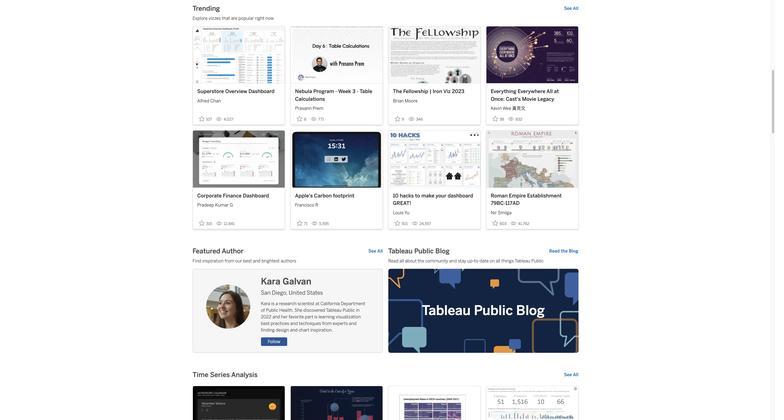 Task type: vqa. For each thing, say whether or not it's contained in the screenshot.


Task type: locate. For each thing, give the bounding box(es) containing it.
and down visualization in the left of the page
[[349, 321, 357, 326]]

1 horizontal spatial read
[[549, 249, 560, 254]]

iron
[[433, 89, 442, 95]]

1 vertical spatial the
[[418, 258, 424, 264]]

wee
[[503, 106, 511, 111]]

workbook thumbnail image
[[193, 26, 285, 83], [291, 26, 382, 83], [389, 26, 480, 83], [486, 26, 578, 83], [193, 131, 285, 188], [291, 131, 382, 188], [389, 131, 480, 188], [486, 131, 578, 188], [193, 386, 285, 420], [291, 386, 382, 420], [389, 386, 480, 420], [486, 386, 578, 420]]

at inside kara is a research scientist at california department of public health. she discovered tableau public in 2022 and her favorite part is learning visualization best practices and techniques from experts and finding design and chart inspiration.
[[315, 301, 320, 307]]

kara up of
[[261, 301, 270, 307]]

dashboard up pradeep kumar g link
[[243, 193, 269, 199]]

8
[[304, 117, 306, 122]]

diego,
[[272, 290, 287, 296]]

1 horizontal spatial from
[[322, 321, 332, 326]]

stay
[[458, 258, 466, 264]]

all for time series analysis
[[573, 372, 578, 378]]

0 horizontal spatial from
[[225, 258, 234, 264]]

1 horizontal spatial all
[[496, 258, 500, 264]]

public inside read all about the community and stay up-to-date on all things tableau public element
[[531, 258, 544, 264]]

best right our
[[243, 258, 252, 264]]

corporate
[[197, 193, 222, 199]]

2 all from the left
[[496, 258, 500, 264]]

kevin wee 黃克文
[[491, 106, 525, 111]]

79bc-
[[491, 200, 505, 207]]

the fellowship | iron viz 2023 link
[[393, 88, 476, 96]]

all inside see all trending 'element'
[[573, 6, 578, 11]]

blog inside heading
[[435, 247, 450, 255]]

add favorite button containing 603
[[491, 219, 508, 228]]

pradeep kumar g
[[197, 203, 233, 208]]

things
[[501, 258, 514, 264]]

series
[[210, 371, 230, 379]]

tableau public blog heading
[[388, 247, 450, 256]]

1 vertical spatial at
[[315, 301, 320, 307]]

0 horizontal spatial at
[[315, 301, 320, 307]]

0 horizontal spatial the
[[418, 258, 424, 264]]

1 vertical spatial see all link
[[368, 248, 383, 255]]

dashboard up the alfred chan link
[[248, 89, 275, 95]]

follow
[[268, 339, 280, 345]]

all
[[573, 6, 578, 11], [547, 89, 553, 95], [377, 249, 383, 254], [573, 372, 578, 378]]

kara inside kara galvan san diego, united states
[[261, 277, 280, 287]]

public
[[414, 247, 434, 255], [531, 258, 544, 264], [474, 303, 513, 319], [266, 308, 278, 313], [343, 308, 355, 313]]

all inside see all featured authors element
[[377, 249, 383, 254]]

1 vertical spatial best
[[261, 321, 270, 326]]

24,557 views element
[[410, 219, 433, 228]]

read
[[549, 249, 560, 254], [388, 258, 398, 264]]

0 horizontal spatial all
[[399, 258, 404, 264]]

- right 3
[[357, 89, 359, 95]]

see inside see all featured authors element
[[368, 249, 376, 254]]

|
[[429, 89, 431, 95]]

kara galvan link
[[261, 276, 370, 288]]

1 horizontal spatial at
[[554, 89, 559, 95]]

follow button
[[261, 338, 287, 346]]

0 vertical spatial read
[[549, 249, 560, 254]]

1 vertical spatial tableau public blog
[[422, 303, 545, 319]]

1 vertical spatial see
[[368, 249, 376, 254]]

0 vertical spatial see
[[564, 6, 572, 11]]

from left our
[[225, 258, 234, 264]]

Add Favorite button
[[197, 114, 214, 124]]

0 vertical spatial at
[[554, 89, 559, 95]]

scientist
[[297, 301, 314, 307]]

all for trending
[[573, 6, 578, 11]]

galvan
[[283, 277, 311, 287]]

kara
[[261, 277, 280, 287], [261, 301, 270, 307]]

viz
[[443, 89, 451, 95]]

moore
[[405, 98, 418, 104]]

346 views element
[[406, 115, 425, 124]]

everywhere
[[518, 89, 545, 95]]

2 vertical spatial see
[[564, 372, 572, 378]]

dashboard for corporate finance dashboard
[[243, 193, 269, 199]]

1 horizontal spatial -
[[357, 89, 359, 95]]

francisco
[[295, 203, 314, 208]]

read for read all about the community and stay up-to-date on all things tableau public
[[388, 258, 398, 264]]

add favorite button down prasann
[[295, 114, 308, 124]]

0 vertical spatial dashboard
[[248, 89, 275, 95]]

from
[[225, 258, 234, 264], [322, 321, 332, 326]]

add favorite button down louis yu
[[393, 219, 410, 228]]

0 horizontal spatial blog
[[435, 247, 450, 255]]

see all for author
[[368, 249, 383, 254]]

see all link for series
[[564, 372, 578, 378]]

add favorite button down the francisco
[[295, 219, 309, 228]]

at up discovered
[[315, 301, 320, 307]]

tableau public blog link
[[388, 269, 578, 353]]

prasann prem link
[[295, 103, 378, 112]]

add favorite button containing 921
[[393, 219, 410, 228]]

921
[[402, 222, 408, 226]]

best
[[243, 258, 252, 264], [261, 321, 270, 326]]

add favorite button down ‫nir smilga‬‎ on the bottom right of page
[[491, 219, 508, 228]]

and
[[253, 258, 260, 264], [449, 258, 457, 264], [272, 315, 280, 320], [290, 321, 298, 326], [349, 321, 357, 326], [290, 328, 298, 333]]

add favorite button down pradeep in the top left of the page
[[197, 219, 214, 228]]

10 hacks to make your dashboard great!
[[393, 193, 473, 207]]

best down 2022 on the left of the page
[[261, 321, 270, 326]]

tableau inside tableau public blog heading
[[388, 247, 413, 255]]

louis
[[393, 210, 404, 215]]

public inside tableau public blog link
[[474, 303, 513, 319]]

from down learning
[[322, 321, 332, 326]]

see all for series
[[564, 372, 578, 378]]

to
[[415, 193, 420, 199]]

1 vertical spatial see all
[[368, 249, 383, 254]]

0 vertical spatial from
[[225, 258, 234, 264]]

41,762 views element
[[508, 219, 532, 228]]

1 vertical spatial dashboard
[[243, 193, 269, 199]]

1 vertical spatial kara
[[261, 301, 270, 307]]

5,595
[[319, 222, 329, 226]]

a
[[276, 301, 278, 307]]

see all
[[564, 6, 578, 11], [368, 249, 383, 254], [564, 372, 578, 378]]

add favorite button for corporate finance dashboard
[[197, 219, 214, 228]]

add favorite button for roman empire establishment 79bc-117ad
[[491, 219, 508, 228]]

all for featured author
[[377, 249, 383, 254]]

techniques
[[299, 321, 321, 326]]

0 horizontal spatial read
[[388, 258, 398, 264]]

Add Favorite button
[[295, 114, 308, 124], [197, 219, 214, 228], [295, 219, 309, 228], [393, 219, 410, 228], [491, 219, 508, 228]]

hacks
[[400, 193, 414, 199]]

all inside the see all time series analysis element
[[573, 372, 578, 378]]

2 vertical spatial see all
[[564, 372, 578, 378]]

once:
[[491, 96, 505, 102]]

‫nir
[[491, 210, 497, 215]]

explore vizzes that are popular right now
[[193, 16, 274, 21]]

2 kara from the top
[[261, 301, 270, 307]]

1 vertical spatial is
[[314, 315, 318, 320]]

315
[[206, 222, 212, 226]]

department
[[341, 301, 365, 307]]

alfred
[[197, 98, 209, 104]]

add favorite button containing 71
[[295, 219, 309, 228]]

on
[[490, 258, 495, 264]]

date
[[480, 258, 489, 264]]

‫nir smilga‬‎ link
[[491, 207, 574, 216]]

explore vizzes that are popular right now element
[[193, 15, 578, 22]]

footprint
[[333, 193, 354, 199]]

tableau
[[388, 247, 413, 255], [515, 258, 530, 264], [422, 303, 471, 319], [326, 308, 342, 313]]

add favorite button containing 8
[[295, 114, 308, 124]]

0 horizontal spatial is
[[271, 301, 275, 307]]

dashboard inside "link"
[[243, 193, 269, 199]]

all
[[399, 258, 404, 264], [496, 258, 500, 264]]

trending heading
[[193, 4, 220, 13]]

time series analysis
[[193, 371, 258, 379]]

featured author
[[193, 247, 244, 255]]

771 views element
[[308, 115, 326, 124]]

1 kara from the top
[[261, 277, 280, 287]]

visualization
[[336, 315, 361, 320]]

research
[[279, 301, 296, 307]]

is right the part
[[314, 315, 318, 320]]

all right on
[[496, 258, 500, 264]]

and down favorite
[[290, 321, 298, 326]]

at up the legacy
[[554, 89, 559, 95]]

roman
[[491, 193, 508, 199]]

week
[[338, 89, 351, 95]]

prasann prem
[[295, 106, 323, 111]]

kara up san
[[261, 277, 280, 287]]

0 vertical spatial best
[[243, 258, 252, 264]]

kara inside kara is a research scientist at california department of public health. she discovered tableau public in 2022 and her favorite part is learning visualization best practices and techniques from experts and finding design and chart inspiration.
[[261, 301, 270, 307]]

see for series
[[564, 372, 572, 378]]

2 vertical spatial see all link
[[564, 372, 578, 378]]

add favorite button containing 315
[[197, 219, 214, 228]]

0 horizontal spatial best
[[243, 258, 252, 264]]

louis yu
[[393, 210, 409, 215]]

1 vertical spatial from
[[322, 321, 332, 326]]

table
[[360, 89, 372, 95]]

kara galvan san diego, united states
[[261, 277, 323, 296]]

kara for is
[[261, 301, 270, 307]]

all left about
[[399, 258, 404, 264]]

the
[[393, 89, 402, 95]]

yu
[[404, 210, 409, 215]]

1 vertical spatial read
[[388, 258, 398, 264]]

time series analysis heading
[[193, 371, 258, 379]]

- left week in the left top of the page
[[335, 89, 337, 95]]

0 horizontal spatial -
[[335, 89, 337, 95]]

117ad
[[505, 200, 520, 207]]

is left a
[[271, 301, 275, 307]]

see for author
[[368, 249, 376, 254]]

1 horizontal spatial the
[[561, 249, 568, 254]]

1 horizontal spatial best
[[261, 321, 270, 326]]

0 vertical spatial kara
[[261, 277, 280, 287]]



Task type: describe. For each thing, give the bounding box(es) containing it.
louis yu link
[[393, 207, 476, 216]]

603
[[500, 222, 507, 226]]

practices
[[271, 321, 289, 326]]

add favorite button for 10 hacks to make your dashboard great!
[[393, 219, 410, 228]]

1 - from the left
[[335, 89, 337, 95]]

pradeep kumar g link
[[197, 200, 280, 209]]

tableau inside read all about the community and stay up-to-date on all things tableau public element
[[515, 258, 530, 264]]

apple's
[[295, 193, 313, 199]]

brian moore link
[[393, 96, 476, 104]]

brian
[[393, 98, 404, 104]]

prem
[[313, 106, 323, 111]]

featured author heading
[[193, 247, 244, 256]]

featured author: kara3803 image
[[206, 285, 250, 329]]

2 horizontal spatial blog
[[569, 249, 578, 254]]

0 vertical spatial see all link
[[564, 5, 578, 12]]

5,595 views element
[[309, 219, 331, 228]]

analysis
[[231, 371, 258, 379]]

2 - from the left
[[357, 89, 359, 95]]

trending
[[193, 4, 220, 12]]

apple's carbon footprint link
[[295, 192, 378, 200]]

brightest
[[261, 258, 280, 264]]

g
[[230, 203, 233, 208]]

calculations
[[295, 96, 325, 102]]

design
[[276, 328, 289, 333]]

and up practices
[[272, 315, 280, 320]]

from inside kara is a research scientist at california department of public health. she discovered tableau public in 2022 and her favorite part is learning visualization best practices and techniques from experts and finding design and chart inspiration.
[[322, 321, 332, 326]]

see all time series analysis element
[[564, 372, 578, 378]]

your
[[436, 193, 446, 199]]

our
[[235, 258, 242, 264]]

about
[[405, 258, 417, 264]]

now
[[265, 16, 274, 21]]

see all trending element
[[564, 5, 578, 12]]

finding
[[261, 328, 275, 333]]

francisco r link
[[295, 200, 378, 209]]

authors
[[281, 258, 296, 264]]

alfred chan link
[[197, 96, 280, 104]]

see all link for author
[[368, 248, 383, 255]]

24,557
[[419, 222, 431, 226]]

1 horizontal spatial blog
[[516, 303, 545, 319]]

find inspiration from our best and brightest authors
[[193, 258, 296, 264]]

time
[[193, 371, 208, 379]]

her
[[281, 315, 288, 320]]

0 vertical spatial tableau public blog
[[388, 247, 450, 255]]

dashboard for superstore overview dashboard
[[248, 89, 275, 95]]

overview
[[225, 89, 247, 95]]

read all about the community and stay up-to-date on all things tableau public element
[[388, 258, 578, 265]]

that
[[222, 16, 230, 21]]

and left chart
[[290, 328, 298, 333]]

kevin wee 黃克文 link
[[491, 103, 574, 112]]

of
[[261, 308, 265, 313]]

discovered
[[303, 308, 325, 313]]

1 horizontal spatial is
[[314, 315, 318, 320]]

10
[[393, 193, 399, 199]]

pradeep
[[197, 203, 214, 208]]

find
[[193, 258, 201, 264]]

author
[[222, 247, 244, 255]]

kevin
[[491, 106, 502, 111]]

0 vertical spatial the
[[561, 249, 568, 254]]

346
[[416, 117, 423, 122]]

chart
[[299, 328, 309, 333]]

12,841 views element
[[214, 219, 237, 228]]

roman empire establishment 79bc-117ad
[[491, 193, 562, 207]]

experts
[[333, 321, 348, 326]]

vizzes
[[209, 16, 221, 21]]

add favorite button for nebula program - week 3 - table calculations
[[295, 114, 308, 124]]

0 vertical spatial is
[[271, 301, 275, 307]]

771
[[318, 117, 324, 122]]

71
[[304, 222, 308, 226]]

brian moore
[[393, 98, 418, 104]]

explore
[[193, 16, 208, 21]]

are
[[231, 16, 237, 21]]

inspiration
[[202, 258, 224, 264]]

part
[[305, 315, 313, 320]]

3
[[352, 89, 355, 95]]

everything
[[491, 89, 516, 95]]

community
[[425, 258, 448, 264]]

inspiration.
[[310, 328, 333, 333]]

107
[[206, 117, 212, 122]]

roman empire establishment 79bc-117ad link
[[491, 192, 574, 207]]

corporate finance dashboard link
[[197, 192, 280, 200]]

all inside everything everywhere all at once: cast's movie legacy
[[547, 89, 553, 95]]

health.
[[279, 308, 294, 313]]

1 all from the left
[[399, 258, 404, 264]]

and left brightest
[[253, 258, 260, 264]]

best inside find inspiration from our best and brightest authors element
[[243, 258, 252, 264]]

at inside everything everywhere all at once: cast's movie legacy
[[554, 89, 559, 95]]

4,027
[[224, 117, 233, 122]]

great!
[[393, 200, 411, 207]]

up-
[[467, 258, 474, 264]]

make
[[421, 193, 434, 199]]

4,027 views element
[[214, 115, 236, 124]]

see all featured authors element
[[368, 248, 383, 255]]

tableau inside kara is a research scientist at california department of public health. she discovered tableau public in 2022 and her favorite part is learning visualization best practices and techniques from experts and finding design and chart inspiration.
[[326, 308, 342, 313]]

dashboard
[[448, 193, 473, 199]]

read for read the blog
[[549, 249, 560, 254]]

prasann
[[295, 106, 312, 111]]

0 vertical spatial see all
[[564, 6, 578, 11]]

right
[[255, 16, 264, 21]]

see inside see all trending 'element'
[[564, 6, 572, 11]]

learning
[[319, 315, 335, 320]]

alfred chan
[[197, 98, 221, 104]]

find inspiration from our best and brightest authors element
[[193, 258, 383, 265]]

apple's carbon footprint
[[295, 193, 354, 199]]

public inside tableau public blog heading
[[414, 247, 434, 255]]

california
[[321, 301, 340, 307]]

r
[[315, 203, 318, 208]]

superstore overview dashboard
[[197, 89, 275, 95]]

kara is a research scientist at california department of public health. she discovered tableau public in 2022 and her favorite part is learning visualization best practices and techniques from experts and finding design and chart inspiration.
[[261, 301, 365, 333]]

program
[[313, 89, 334, 95]]

Add Favorite button
[[491, 114, 506, 124]]

popular
[[238, 16, 254, 21]]

Add Favorite button
[[393, 114, 406, 124]]

cast's
[[506, 96, 521, 102]]

832 views element
[[506, 115, 525, 124]]

and left stay
[[449, 258, 457, 264]]

tableau inside tableau public blog link
[[422, 303, 471, 319]]

best inside kara is a research scientist at california department of public health. she discovered tableau public in 2022 and her favorite part is learning visualization best practices and techniques from experts and finding design and chart inspiration.
[[261, 321, 270, 326]]

read the blog
[[549, 249, 578, 254]]

10 hacks to make your dashboard great! link
[[393, 192, 476, 207]]

superstore overview dashboard link
[[197, 88, 280, 96]]

san
[[261, 290, 271, 296]]

kara for galvan
[[261, 277, 280, 287]]

smilga‬‎
[[498, 210, 512, 215]]

add favorite button for apple's carbon footprint
[[295, 219, 309, 228]]



